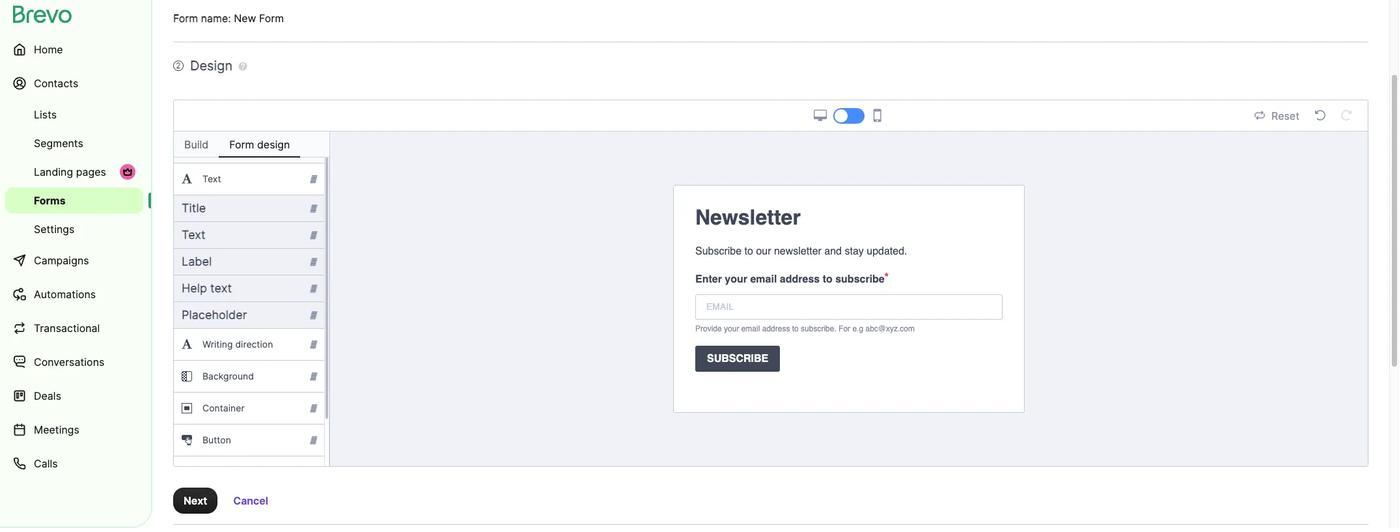 Task type: vqa. For each thing, say whether or not it's contained in the screenshot.
Contacts link
yes



Task type: locate. For each thing, give the bounding box(es) containing it.
email
[[750, 273, 777, 285], [741, 324, 760, 333]]

text button up title 'dropdown button'
[[174, 163, 324, 195]]

to
[[745, 245, 753, 257], [823, 273, 833, 285], [792, 324, 799, 333]]

address down the subscribe to our newsletter and stay updated.
[[780, 273, 820, 285]]

address left subscribe.
[[762, 324, 790, 333]]

text
[[210, 281, 232, 295]]

deals link
[[5, 380, 143, 411]]

our
[[756, 245, 771, 257]]

provide your email address to subscribe. for e.g abc@xyz.com
[[695, 324, 915, 333]]

to for subscribe.
[[792, 324, 799, 333]]

container
[[202, 402, 245, 413]]

0 vertical spatial to
[[745, 245, 753, 257]]

subscribe button
[[685, 341, 1013, 377]]

text button down title 'dropdown button'
[[174, 222, 324, 248]]

for
[[839, 324, 850, 333]]

conversations link
[[5, 346, 143, 378]]

and
[[824, 245, 842, 257]]

form for name
[[173, 12, 198, 25]]

your for enter
[[725, 273, 747, 285]]

your right enter
[[725, 273, 747, 285]]

home
[[34, 43, 63, 56]]

abc@xyz.com
[[866, 324, 915, 333]]

0 vertical spatial text button
[[174, 163, 324, 195]]

background
[[202, 370, 254, 382]]

to left subscribe.
[[792, 324, 799, 333]]

stay
[[845, 245, 864, 257]]

subscribe to our newsletter and stay updated. button
[[685, 238, 1013, 264]]

build link
[[174, 132, 219, 158]]

label button
[[174, 249, 324, 275]]

calls
[[34, 457, 58, 470]]

transactional
[[34, 322, 100, 335]]

text
[[202, 173, 221, 184], [182, 228, 205, 242]]

address for subscribe.
[[762, 324, 790, 333]]

button button
[[174, 424, 324, 456]]

automations link
[[5, 279, 143, 310]]

0 vertical spatial email
[[750, 273, 777, 285]]

form
[[173, 12, 198, 25], [259, 12, 284, 25], [229, 138, 254, 151]]

to left our
[[745, 245, 753, 257]]

writing direction
[[202, 339, 273, 350]]

1 horizontal spatial form
[[229, 138, 254, 151]]

name
[[201, 12, 228, 25]]

deals
[[34, 389, 61, 402]]

address
[[780, 273, 820, 285], [762, 324, 790, 333]]

newsletter
[[774, 245, 822, 257]]

form left design
[[229, 138, 254, 151]]

1 vertical spatial email
[[741, 324, 760, 333]]

title button
[[174, 195, 324, 221]]

new
[[234, 12, 256, 25]]

subscribe
[[835, 273, 885, 285]]

your
[[725, 273, 747, 285], [724, 324, 739, 333]]

2 vertical spatial to
[[792, 324, 799, 333]]

conversations
[[34, 355, 104, 368]]

lists link
[[5, 102, 143, 128]]

form left name
[[173, 12, 198, 25]]

segments
[[34, 137, 83, 150]]

2 horizontal spatial to
[[823, 273, 833, 285]]

your right provide
[[724, 324, 739, 333]]

:
[[228, 12, 231, 25]]

0 horizontal spatial form
[[173, 12, 198, 25]]

email for enter
[[750, 273, 777, 285]]

0 horizontal spatial to
[[745, 245, 753, 257]]

settings link
[[5, 216, 143, 242]]

design
[[257, 138, 290, 151]]

design
[[190, 58, 233, 74]]

newsletter button
[[685, 197, 1013, 238]]

landing
[[34, 165, 73, 178]]

text up "title"
[[202, 173, 221, 184]]

form right new
[[259, 12, 284, 25]]

subscribe
[[695, 245, 742, 257]]

email down our
[[750, 273, 777, 285]]

next button
[[173, 488, 218, 514]]

to down and
[[823, 273, 833, 285]]

1 vertical spatial text button
[[174, 222, 324, 248]]

1 vertical spatial address
[[762, 324, 790, 333]]

0 vertical spatial your
[[725, 273, 747, 285]]

1 vertical spatial to
[[823, 273, 833, 285]]

1 vertical spatial text
[[182, 228, 205, 242]]

build
[[184, 138, 208, 151]]

text button
[[174, 163, 324, 195], [174, 222, 324, 248]]

1 vertical spatial your
[[724, 324, 739, 333]]

text down "title"
[[182, 228, 205, 242]]

1 horizontal spatial to
[[792, 324, 799, 333]]

help text button
[[174, 275, 324, 301]]

form design
[[229, 138, 290, 151]]

0 vertical spatial address
[[780, 273, 820, 285]]

contacts link
[[5, 68, 143, 99]]

None text field
[[695, 294, 1003, 320]]

form for design
[[229, 138, 254, 151]]

email up subscribe
[[741, 324, 760, 333]]

lists
[[34, 108, 57, 121]]

to for subscribe
[[823, 273, 833, 285]]



Task type: describe. For each thing, give the bounding box(es) containing it.
subscribe.
[[801, 324, 836, 333]]

subscribe
[[707, 353, 768, 365]]

2 text button from the top
[[174, 222, 324, 248]]

automations
[[34, 288, 96, 301]]

reset
[[1272, 109, 1300, 122]]

container button
[[174, 393, 324, 424]]

email for provide
[[741, 324, 760, 333]]

direction
[[235, 339, 273, 350]]

pages
[[76, 165, 106, 178]]

landing pages
[[34, 165, 106, 178]]

cancel
[[233, 494, 268, 507]]

2
[[176, 61, 181, 70]]

writing direction button
[[174, 329, 324, 360]]

landing pages link
[[5, 159, 143, 185]]

reset button
[[1251, 107, 1303, 124]]

segments link
[[5, 130, 143, 156]]

home link
[[5, 34, 143, 65]]

newsletter
[[695, 205, 801, 229]]

forms link
[[5, 188, 143, 214]]

updated.
[[867, 245, 907, 257]]

alerts
[[202, 466, 228, 477]]

2 horizontal spatial form
[[259, 12, 284, 25]]

enter your email address to subscribe
[[695, 273, 885, 285]]

meetings link
[[5, 414, 143, 445]]

meetings
[[34, 423, 79, 436]]

title
[[182, 201, 206, 215]]

1 text button from the top
[[174, 163, 324, 195]]

campaigns
[[34, 254, 89, 267]]

your for provide
[[724, 324, 739, 333]]

next
[[184, 494, 207, 507]]

transactional link
[[5, 313, 143, 344]]

Subscribe to our newsletter and stay updated. text field
[[695, 243, 1003, 259]]

campaigns link
[[5, 245, 143, 276]]

cancel button
[[223, 488, 279, 514]]

to inside text box
[[745, 245, 753, 257]]

form name : new form
[[173, 12, 284, 25]]

e.g
[[853, 324, 863, 333]]

alerts button
[[174, 456, 324, 488]]

Newsletter text field
[[695, 202, 1003, 233]]

background button
[[174, 361, 324, 392]]

label
[[182, 255, 212, 268]]

address for subscribe
[[780, 273, 820, 285]]

left___rvooi image
[[122, 167, 133, 177]]

help text
[[182, 281, 232, 295]]

help
[[182, 281, 207, 295]]

provide
[[695, 324, 722, 333]]

0 vertical spatial text
[[202, 173, 221, 184]]

subscribe to our newsletter and stay updated.
[[695, 245, 907, 257]]

contacts
[[34, 77, 78, 90]]

form design link
[[219, 132, 300, 158]]

forms
[[34, 194, 66, 207]]

button
[[202, 434, 231, 445]]

calls link
[[5, 448, 143, 479]]

settings
[[34, 223, 75, 236]]

writing
[[202, 339, 233, 350]]

enter
[[695, 273, 722, 285]]

placeholder
[[182, 308, 247, 322]]

placeholder button
[[174, 302, 324, 328]]



